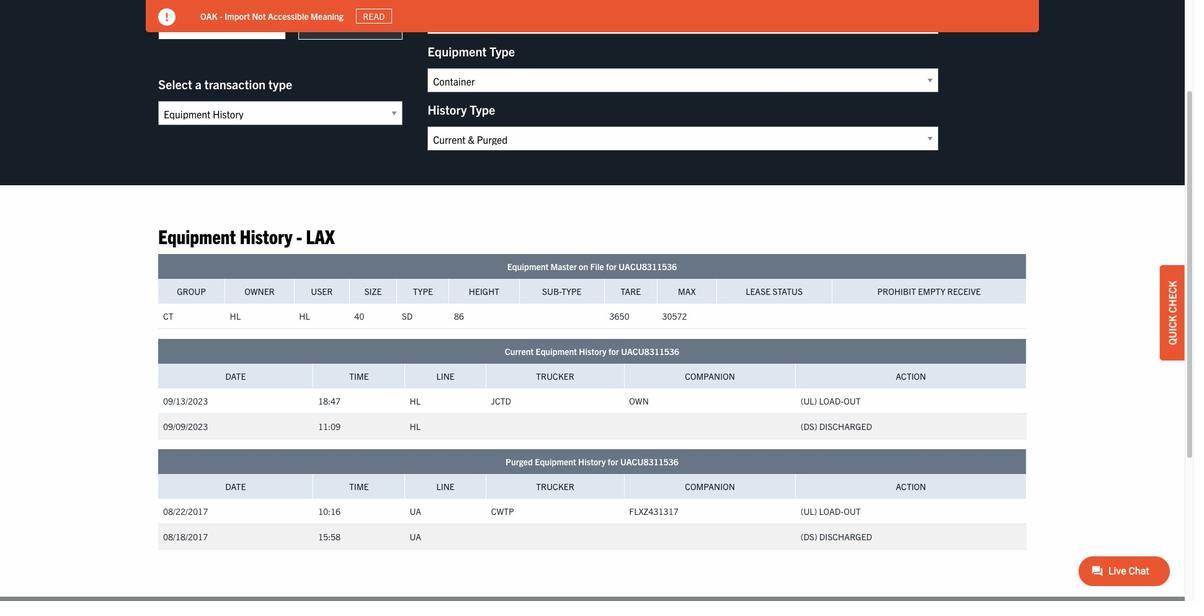 Task type: locate. For each thing, give the bounding box(es) containing it.
time
[[349, 371, 369, 383], [349, 482, 369, 493]]

tare
[[621, 286, 641, 297]]

1 vertical spatial discharged
[[820, 532, 872, 543]]

trucker
[[536, 371, 575, 383], [536, 482, 575, 493]]

prohibit
[[878, 286, 916, 297]]

2 action from the top
[[896, 482, 927, 493]]

transaction
[[204, 76, 266, 92]]

0 vertical spatial -
[[220, 10, 223, 21]]

2 trucker from the top
[[536, 482, 575, 493]]

lease
[[746, 286, 771, 297]]

check
[[1167, 281, 1179, 313]]

2 date from the top
[[225, 482, 246, 493]]

(ds) for current equipment history for uacu8311536
[[801, 422, 818, 433]]

0 vertical spatial trucker
[[536, 371, 575, 383]]

equipment master on file for uacu8311536
[[507, 261, 677, 273]]

1 vertical spatial load-
[[819, 507, 844, 518]]

1 discharged from the top
[[820, 422, 872, 433]]

2 vertical spatial uacu8311536
[[620, 457, 679, 468]]

equipment right purged
[[535, 457, 576, 468]]

file
[[590, 261, 604, 273]]

1 vertical spatial trucker
[[536, 482, 575, 493]]

trucker down purged equipment history for uacu8311536
[[536, 482, 575, 493]]

1 (ds) discharged from the top
[[801, 422, 872, 433]]

a
[[195, 76, 202, 92]]

b30
[[318, 19, 336, 31]]

1 line from the top
[[437, 371, 455, 383]]

2 load- from the top
[[819, 507, 844, 518]]

1 vertical spatial for
[[609, 347, 619, 358]]

uacu8311536 down 30572
[[621, 347, 680, 358]]

1 vertical spatial (ul) load-out
[[801, 507, 861, 518]]

load-
[[819, 396, 844, 407], [819, 507, 844, 518]]

1 vertical spatial date
[[225, 482, 246, 493]]

ua for 10:16
[[410, 507, 421, 518]]

history
[[428, 102, 467, 117], [240, 224, 293, 248], [579, 347, 607, 358], [578, 457, 606, 468]]

1 vertical spatial companion
[[685, 482, 735, 493]]

status
[[773, 286, 803, 297]]

quick check link
[[1160, 266, 1185, 361]]

1 vertical spatial ua
[[410, 532, 421, 543]]

(ul)
[[801, 396, 817, 407], [801, 507, 817, 518]]

0 vertical spatial ua
[[410, 507, 421, 518]]

trucker for purged
[[536, 482, 575, 493]]

equipment up sub-
[[507, 261, 549, 273]]

discharged
[[820, 422, 872, 433], [820, 532, 872, 543]]

1 vertical spatial out
[[844, 507, 861, 518]]

1 vertical spatial (ds)
[[801, 532, 818, 543]]

2 time from the top
[[349, 482, 369, 493]]

los
[[203, 19, 222, 31]]

companion for current equipment history for uacu8311536
[[685, 371, 735, 383]]

ua for 15:58
[[410, 532, 421, 543]]

type for sub-type
[[562, 286, 582, 297]]

1 vertical spatial line
[[437, 482, 455, 493]]

out
[[844, 396, 861, 407], [844, 507, 861, 518]]

date for 08/22/2017
[[225, 482, 246, 493]]

(ds) discharged for current equipment history for uacu8311536
[[801, 422, 872, 433]]

type
[[490, 43, 515, 59], [470, 102, 495, 117], [413, 286, 433, 297], [562, 286, 582, 297]]

15:58
[[318, 532, 341, 543]]

0 vertical spatial date
[[225, 371, 246, 383]]

1 vertical spatial uacu8311536
[[621, 347, 680, 358]]

flxz431317
[[629, 507, 679, 518]]

for
[[606, 261, 617, 273], [609, 347, 619, 358], [608, 457, 618, 468]]

ua
[[410, 507, 421, 518], [410, 532, 421, 543]]

type for history type
[[470, 102, 495, 117]]

1 date from the top
[[225, 371, 246, 383]]

0 vertical spatial time
[[349, 371, 369, 383]]

equipment
[[428, 43, 487, 59], [158, 224, 236, 248], [507, 261, 549, 273], [536, 347, 577, 358], [535, 457, 576, 468]]

2 ua from the top
[[410, 532, 421, 543]]

uacu8311536
[[619, 261, 677, 273], [621, 347, 680, 358], [620, 457, 679, 468]]

sd
[[402, 311, 413, 322]]

0 vertical spatial out
[[844, 396, 861, 407]]

09/13/2023
[[163, 396, 208, 407]]

sub-type
[[542, 286, 582, 297]]

uacu8311536 up tare
[[619, 261, 677, 273]]

2 (ds) discharged from the top
[[801, 532, 872, 543]]

2 (ds) from the top
[[801, 532, 818, 543]]

prohibit empty receive
[[878, 286, 981, 297]]

1 vertical spatial -
[[296, 224, 302, 248]]

companion
[[685, 371, 735, 383], [685, 482, 735, 493]]

(ds) discharged
[[801, 422, 872, 433], [801, 532, 872, 543]]

1 ua from the top
[[410, 507, 421, 518]]

current
[[505, 347, 534, 358]]

2 (ul) from the top
[[801, 507, 817, 518]]

0 vertical spatial action
[[896, 371, 927, 383]]

0 vertical spatial (ds)
[[801, 422, 818, 433]]

1 trucker from the top
[[536, 371, 575, 383]]

(ul) for purged equipment history for uacu8311536
[[801, 507, 817, 518]]

1 load- from the top
[[819, 396, 844, 407]]

out for purged equipment history for uacu8311536
[[844, 507, 861, 518]]

0 vertical spatial discharged
[[820, 422, 872, 433]]

discharged for purged equipment history for uacu8311536
[[820, 532, 872, 543]]

(ds) discharged for purged equipment history for uacu8311536
[[801, 532, 872, 543]]

action for purged equipment history for uacu8311536
[[896, 482, 927, 493]]

1 vertical spatial time
[[349, 482, 369, 493]]

1 (ul) from the top
[[801, 396, 817, 407]]

1 action from the top
[[896, 371, 927, 383]]

0 vertical spatial (ul)
[[801, 396, 817, 407]]

(ul) load-out
[[801, 396, 861, 407], [801, 507, 861, 518]]

(ul) load-out for current equipment history for uacu8311536
[[801, 396, 861, 407]]

date for 09/13/2023
[[225, 371, 246, 383]]

2 vertical spatial for
[[608, 457, 618, 468]]

0 vertical spatial (ul) load-out
[[801, 396, 861, 407]]

1 (ds) from the top
[[801, 422, 818, 433]]

size
[[365, 286, 382, 297]]

(ds)
[[801, 422, 818, 433], [801, 532, 818, 543]]

trucker down current equipment history for uacu8311536
[[536, 371, 575, 383]]

30572
[[662, 311, 687, 322]]

b136 los angeles
[[177, 19, 267, 31]]

hl for hl
[[299, 311, 310, 322]]

import
[[225, 10, 250, 21]]

2 (ul) load-out from the top
[[801, 507, 861, 518]]

1 companion from the top
[[685, 371, 735, 383]]

line for hl
[[437, 371, 455, 383]]

0 vertical spatial load-
[[819, 396, 844, 407]]

1 time from the top
[[349, 371, 369, 383]]

Enter a reference number text field
[[428, 10, 939, 34]]

date
[[225, 371, 246, 383], [225, 482, 246, 493]]

(ul) for current equipment history for uacu8311536
[[801, 396, 817, 407]]

0 vertical spatial line
[[437, 371, 455, 383]]

0 vertical spatial (ds) discharged
[[801, 422, 872, 433]]

(ul) load-out for purged equipment history for uacu8311536
[[801, 507, 861, 518]]

purged equipment history for uacu8311536
[[506, 457, 679, 468]]

equipment up "history type"
[[428, 43, 487, 59]]

for for purged equipment history for uacu8311536
[[608, 457, 618, 468]]

equipment right current
[[536, 347, 577, 358]]

-
[[220, 10, 223, 21], [296, 224, 302, 248]]

on
[[579, 261, 588, 273]]

1 out from the top
[[844, 396, 861, 407]]

0 vertical spatial companion
[[685, 371, 735, 383]]

2 discharged from the top
[[820, 532, 872, 543]]

load- for current equipment history for uacu8311536
[[819, 396, 844, 407]]

1 vertical spatial action
[[896, 482, 927, 493]]

sub-
[[542, 286, 562, 297]]

companion for purged equipment history for uacu8311536
[[685, 482, 735, 493]]

hl
[[230, 311, 241, 322], [299, 311, 310, 322], [410, 396, 421, 407], [410, 422, 421, 433]]

type
[[269, 76, 292, 92]]

2 line from the top
[[437, 482, 455, 493]]

read
[[363, 11, 385, 22]]

2 out from the top
[[844, 507, 861, 518]]

2 companion from the top
[[685, 482, 735, 493]]

- left lax
[[296, 224, 302, 248]]

line
[[437, 371, 455, 383], [437, 482, 455, 493]]

equipment up group
[[158, 224, 236, 248]]

1 (ul) load-out from the top
[[801, 396, 861, 407]]

uacu8311536 up flxz431317
[[620, 457, 679, 468]]

1 vertical spatial (ds) discharged
[[801, 532, 872, 543]]

- right oak
[[220, 10, 223, 21]]

b136
[[177, 19, 201, 31]]

time for 10:16
[[349, 482, 369, 493]]

receive
[[948, 286, 981, 297]]

0 horizontal spatial -
[[220, 10, 223, 21]]

action
[[896, 371, 927, 383], [896, 482, 927, 493]]

1 vertical spatial (ul)
[[801, 507, 817, 518]]

read link
[[356, 9, 392, 24]]

footer
[[0, 598, 1185, 602]]

equipment for equipment type
[[428, 43, 487, 59]]



Task type: vqa. For each thing, say whether or not it's contained in the screenshot.
Prohibit Empty Receive
yes



Task type: describe. For each thing, give the bounding box(es) containing it.
current equipment history for uacu8311536
[[505, 347, 680, 358]]

not
[[252, 10, 266, 21]]

0 vertical spatial uacu8311536
[[619, 261, 677, 273]]

meaning
[[311, 10, 344, 21]]

10:16
[[318, 507, 341, 518]]

40
[[354, 311, 364, 322]]

08/22/2017
[[163, 507, 208, 518]]

time for 18:47
[[349, 371, 369, 383]]

group
[[177, 286, 206, 297]]

quick
[[1167, 316, 1179, 346]]

3650
[[610, 311, 630, 322]]

equipment history - lax
[[158, 224, 335, 248]]

select a transaction type
[[158, 76, 292, 92]]

11:09
[[318, 422, 341, 433]]

line for ua
[[437, 482, 455, 493]]

solid image
[[158, 9, 176, 26]]

hl for 18:47
[[410, 396, 421, 407]]

out for current equipment history for uacu8311536
[[844, 396, 861, 407]]

load- for purged equipment history for uacu8311536
[[819, 507, 844, 518]]

trucker for current
[[536, 371, 575, 383]]

uacu8311536 for current equipment history for uacu8311536
[[621, 347, 680, 358]]

09/09/2023
[[163, 422, 208, 433]]

equipment type
[[428, 43, 515, 59]]

master
[[551, 261, 577, 273]]

hl for 11:09
[[410, 422, 421, 433]]

empty
[[918, 286, 946, 297]]

uacu8311536 for purged equipment history for uacu8311536
[[620, 457, 679, 468]]

(ds) for purged equipment history for uacu8311536
[[801, 532, 818, 543]]

86
[[454, 311, 464, 322]]

lax
[[306, 224, 335, 248]]

equipment for equipment master on file for uacu8311536
[[507, 261, 549, 273]]

oak - import not accessible meaning
[[200, 10, 344, 21]]

angeles
[[224, 19, 267, 31]]

quick check
[[1167, 281, 1179, 346]]

for for current equipment history for uacu8311536
[[609, 347, 619, 358]]

action for current equipment history for uacu8311536
[[896, 371, 927, 383]]

height
[[469, 286, 500, 297]]

equipment for equipment history - lax
[[158, 224, 236, 248]]

ct
[[163, 311, 174, 322]]

0 vertical spatial for
[[606, 261, 617, 273]]

oakland
[[338, 19, 384, 31]]

accessible
[[268, 10, 309, 21]]

select
[[158, 76, 192, 92]]

user
[[311, 286, 333, 297]]

1 horizontal spatial -
[[296, 224, 302, 248]]

type for equipment type
[[490, 43, 515, 59]]

18:47
[[318, 396, 341, 407]]

history type
[[428, 102, 495, 117]]

cwtp
[[491, 507, 514, 518]]

owner
[[245, 286, 275, 297]]

lease status
[[746, 286, 803, 297]]

own
[[629, 396, 649, 407]]

purged
[[506, 457, 533, 468]]

jctd
[[491, 396, 511, 407]]

discharged for current equipment history for uacu8311536
[[820, 422, 872, 433]]

08/18/2017
[[163, 532, 208, 543]]

max
[[678, 286, 696, 297]]

b30 oakland
[[318, 19, 384, 31]]

oak
[[200, 10, 218, 21]]



